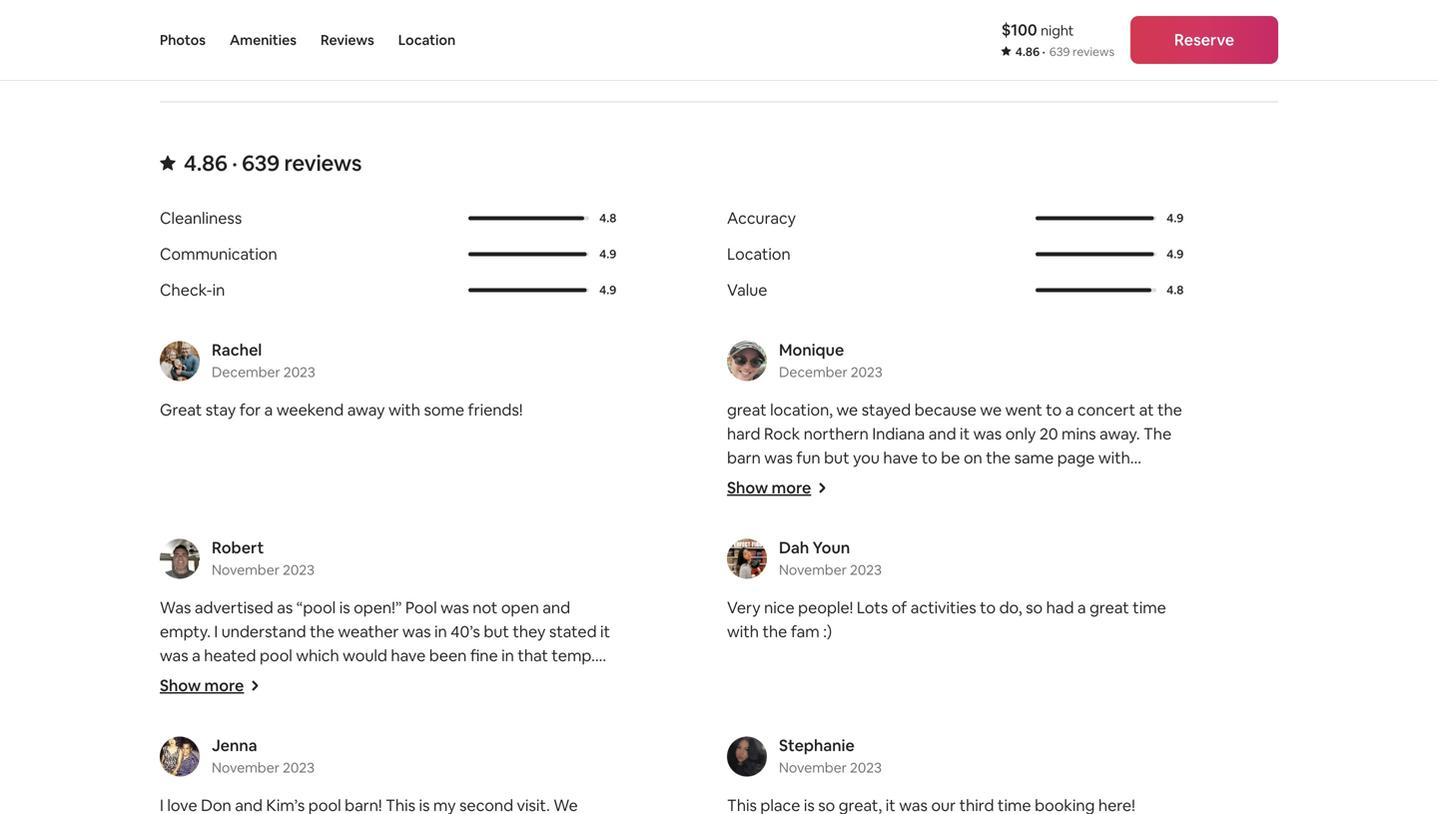 Task type: locate. For each thing, give the bounding box(es) containing it.
concert
[[1078, 400, 1136, 420]]

more for people
[[772, 478, 812, 498]]

0 horizontal spatial great
[[727, 400, 767, 420]]

0 vertical spatial time
[[1133, 597, 1167, 618]]

1 vertical spatial it
[[966, 472, 976, 492]]

value
[[727, 280, 768, 300]]

1 vertical spatial time
[[199, 669, 232, 690]]

on right be in the right bottom of the page
[[964, 448, 983, 468]]

away.
[[1100, 424, 1141, 444]]

and
[[929, 424, 957, 444], [1117, 472, 1145, 492], [543, 597, 571, 618]]

0 horizontal spatial we
[[837, 400, 859, 420]]

0 vertical spatial reviews
[[1073, 44, 1115, 59]]

1 vertical spatial show
[[160, 675, 201, 696]]

which
[[296, 645, 339, 666]]

rated 4.9 out of 5 stars for accuracy image
[[1036, 216, 1157, 220], [1036, 216, 1155, 220]]

rated 4.8 out of 5 stars for value image
[[1036, 288, 1157, 292], [1036, 288, 1152, 292]]

40's
[[451, 621, 480, 642]]

0 horizontal spatial show more button
[[160, 675, 260, 696]]

more for please
[[204, 675, 244, 696]]

· down $100 night
[[1043, 44, 1046, 59]]

0 vertical spatial show
[[727, 478, 769, 498]]

understand
[[222, 621, 306, 642]]

2023 for monique
[[851, 363, 883, 381]]

have inside was advertised as "pool is open!" pool was not open and empty. i understand the weather was in 40's but they stated it was a heated pool which would have been fine in that temp. next time please update your listing to reflect actual status of amenities. thank you.
[[391, 645, 426, 666]]

time
[[1133, 597, 1167, 618], [199, 669, 232, 690]]

1 horizontal spatial 639
[[1050, 44, 1071, 59]]

to up 20
[[1046, 400, 1062, 420]]

was
[[974, 424, 1002, 444], [765, 448, 793, 468], [441, 597, 469, 618], [403, 621, 431, 642], [160, 645, 188, 666]]

stay
[[206, 400, 236, 420]]

1 vertical spatial have
[[391, 645, 426, 666]]

1 vertical spatial 4.86
[[184, 149, 228, 177]]

with down very
[[727, 621, 759, 642]]

time right 'had'
[[1133, 597, 1167, 618]]

show down 'barn'
[[727, 478, 769, 498]]

1 horizontal spatial listing
[[1126, 32, 1166, 50]]

with up everyone on the right of the page
[[887, 472, 919, 492]]

1 horizontal spatial lights
[[1052, 472, 1092, 492]]

show more button
[[727, 478, 828, 498], [160, 675, 260, 696]]

1 vertical spatial reviews
[[284, 149, 362, 177]]

have down indiana
[[884, 448, 919, 468]]

2023 up the as
[[283, 561, 315, 579]]

i
[[214, 621, 218, 642]]

more
[[772, 478, 812, 498], [204, 675, 244, 696]]

november
[[212, 561, 280, 579], [779, 561, 847, 579], [212, 759, 280, 777], [779, 759, 847, 777]]

december down the monique
[[779, 363, 848, 381]]

listing right your
[[380, 669, 423, 690]]

4.86 down '$100'
[[1016, 44, 1040, 59]]

0 vertical spatial lights
[[1052, 472, 1092, 492]]

in down "communication"
[[212, 280, 225, 300]]

0 horizontal spatial time
[[199, 669, 232, 690]]

0 vertical spatial but
[[824, 448, 850, 468]]

a inside was advertised as "pool is open!" pool was not open and empty. i understand the weather was in 40's but they stated it was a heated pool which would have been fine in that temp. next time please update your listing to reflect actual status of amenities. thank you.
[[192, 645, 201, 666]]

to down the "been" on the bottom
[[427, 669, 443, 690]]

people!
[[799, 597, 854, 618]]

please
[[236, 669, 283, 690]]

1 vertical spatial lights
[[727, 496, 767, 516]]

0 vertical spatial same
[[1015, 448, 1054, 468]]

have left the "been" on the bottom
[[391, 645, 426, 666]]

sleeping
[[918, 496, 980, 516]]

show more button for please
[[160, 675, 260, 696]]

of right lots
[[892, 597, 908, 618]]

northern
[[804, 424, 869, 444]]

1 vertical spatial 639
[[242, 149, 280, 177]]

of
[[892, 597, 908, 618], [596, 669, 611, 690]]

the
[[1158, 400, 1183, 420], [986, 448, 1011, 468], [999, 496, 1024, 516], [310, 621, 335, 642], [763, 621, 788, 642]]

the down nice
[[763, 621, 788, 642]]

4.8 for value
[[1167, 282, 1184, 298]]

you
[[853, 448, 880, 468]]

a down empty.
[[192, 645, 201, 666]]

very
[[727, 597, 761, 618]]

november down youn
[[779, 561, 847, 579]]

lights down people
[[727, 496, 767, 516]]

and down away. on the right bottom of the page
[[1117, 472, 1145, 492]]

stayed
[[862, 400, 912, 420]]

dah youn image
[[727, 539, 767, 579], [727, 539, 767, 579]]

december inside rachel december 2023
[[212, 363, 281, 381]]

show more
[[727, 478, 812, 498], [160, 675, 244, 696]]

weather
[[338, 621, 399, 642]]

hard
[[727, 424, 761, 444]]

1 horizontal spatial more
[[772, 478, 812, 498]]

1 horizontal spatial 4.8
[[1167, 282, 1184, 298]]

we
[[837, 400, 859, 420], [981, 400, 1002, 420]]

1 horizontal spatial 4.86
[[1016, 44, 1040, 59]]

november inside "dah youn november 2023"
[[779, 561, 847, 579]]

reviews
[[1073, 44, 1115, 59], [284, 149, 362, 177]]

on up barn.
[[1095, 472, 1114, 492]]

great location, we stayed because we went to a concert at the hard rock northern indiana and it was only 20 mins away. the barn was fun but you have to be on the same page with people you're staying with when it comes to lights on and lights off due to everyone sleeping in the same barn.
[[727, 400, 1183, 516]]

same
[[1015, 448, 1054, 468], [1028, 496, 1067, 516]]

1 horizontal spatial show
[[727, 478, 769, 498]]

· up cleanliness at the left of the page
[[232, 149, 237, 177]]

show for a
[[160, 675, 201, 696]]

so
[[1026, 597, 1043, 618]]

we left went
[[981, 400, 1002, 420]]

when
[[923, 472, 963, 492]]

2023 inside jenna november 2023
[[283, 759, 315, 777]]

rated 4.8 out of 5 stars for cleanliness image
[[469, 216, 590, 220], [469, 216, 585, 220]]

but down "northern"
[[824, 448, 850, 468]]

december for rachel
[[212, 363, 281, 381]]

robert november 2023
[[212, 538, 315, 579]]

stephanie
[[779, 735, 855, 756]]

comes
[[980, 472, 1029, 492]]

0 horizontal spatial ·
[[232, 149, 237, 177]]

great up hard
[[727, 400, 767, 420]]

listing inside was advertised as "pool is open!" pool was not open and empty. i understand the weather was in 40's but they stated it was a heated pool which would have been fine in that temp. next time please update your listing to reflect actual status of amenities. thank you.
[[380, 669, 423, 690]]

to left do,
[[980, 597, 996, 618]]

2023 up lots
[[850, 561, 882, 579]]

1 vertical spatial and
[[1117, 472, 1145, 492]]

1 horizontal spatial show more
[[727, 478, 812, 498]]

639 up cleanliness at the left of the page
[[242, 149, 280, 177]]

location right reviews button at the left top of the page
[[398, 31, 456, 49]]

was advertised as "pool is open!" pool was not open and empty. i understand the weather was in 40's but they stated it was a heated pool which would have been fine in that temp. next time please update your listing to reflect actual status of amenities. thank you.
[[160, 597, 611, 714]]

0 horizontal spatial december
[[212, 363, 281, 381]]

4.86 · 639 reviews down night
[[1016, 44, 1115, 59]]

lights
[[1052, 472, 1092, 492], [727, 496, 767, 516]]

november down robert
[[212, 561, 280, 579]]

1 vertical spatial 4.8
[[1167, 282, 1184, 298]]

2023 for jenna
[[283, 759, 315, 777]]

great
[[727, 400, 767, 420], [1090, 597, 1130, 618]]

0 horizontal spatial 4.86
[[184, 149, 228, 177]]

great right 'had'
[[1090, 597, 1130, 618]]

0 horizontal spatial listing
[[380, 669, 423, 690]]

2023
[[284, 363, 316, 381], [851, 363, 883, 381], [283, 561, 315, 579], [850, 561, 882, 579], [283, 759, 315, 777], [850, 759, 882, 777]]

and down the because
[[929, 424, 957, 444]]

robert image
[[160, 539, 200, 579], [160, 539, 200, 579]]

in inside great location, we stayed because we went to a concert at the hard rock northern indiana and it was only 20 mins away. the barn was fun but you have to be on the same page with people you're staying with when it comes to lights on and lights off due to everyone sleeping in the same barn.
[[983, 496, 996, 516]]

rachel image
[[160, 341, 200, 381], [160, 341, 200, 381]]

location,
[[771, 400, 833, 420]]

1 vertical spatial more
[[204, 675, 244, 696]]

have inside great location, we stayed because we went to a concert at the hard rock northern indiana and it was only 20 mins away. the barn was fun but you have to be on the same page with people you're staying with when it comes to lights on and lights off due to everyone sleeping in the same barn.
[[884, 448, 919, 468]]

and up the stated
[[543, 597, 571, 618]]

1 vertical spatial 4.86 · 639 reviews
[[184, 149, 362, 177]]

december inside monique december 2023
[[779, 363, 848, 381]]

but inside was advertised as "pool is open!" pool was not open and empty. i understand the weather was in 40's but they stated it was a heated pool which would have been fine in that temp. next time please update your listing to reflect actual status of amenities. thank you.
[[484, 621, 509, 642]]

0 horizontal spatial of
[[596, 669, 611, 690]]

639 down night
[[1050, 44, 1071, 59]]

1 vertical spatial location
[[727, 244, 791, 264]]

4.86 · 639 reviews up cleanliness at the left of the page
[[184, 149, 362, 177]]

reserve
[[1175, 29, 1235, 50]]

reflect
[[446, 669, 495, 690]]

in down comes
[[983, 496, 996, 516]]

more down fun
[[772, 478, 812, 498]]

1 horizontal spatial ·
[[1043, 44, 1046, 59]]

show
[[727, 478, 769, 498], [160, 675, 201, 696]]

0 vertical spatial great
[[727, 400, 767, 420]]

lights down "page"
[[1052, 472, 1092, 492]]

2023 inside "dah youn november 2023"
[[850, 561, 882, 579]]

2023 up the weekend
[[284, 363, 316, 381]]

0 vertical spatial more
[[772, 478, 812, 498]]

due
[[795, 496, 823, 516]]

2023 up stayed
[[851, 363, 883, 381]]

away
[[347, 400, 385, 420]]

the right at at the right of the page
[[1158, 400, 1183, 420]]

1 horizontal spatial show more button
[[727, 478, 828, 498]]

0 vertical spatial show more button
[[727, 478, 828, 498]]

2 vertical spatial it
[[601, 621, 611, 642]]

time down heated
[[199, 669, 232, 690]]

1 horizontal spatial reviews
[[1073, 44, 1115, 59]]

1 horizontal spatial we
[[981, 400, 1002, 420]]

location button
[[398, 0, 456, 80]]

jenna image
[[160, 737, 200, 777], [160, 737, 200, 777]]

november inside stephanie november 2023
[[779, 759, 847, 777]]

of inside was advertised as "pool is open!" pool was not open and empty. i understand the weather was in 40's but they stated it was a heated pool which would have been fine in that temp. next time please update your listing to reflect actual status of amenities. thank you.
[[596, 669, 611, 690]]

4.9 for accuracy
[[1167, 210, 1184, 226]]

$100 night
[[1002, 19, 1075, 40]]

1 vertical spatial great
[[1090, 597, 1130, 618]]

rock
[[764, 424, 801, 444]]

1 horizontal spatial 4.86 · 639 reviews
[[1016, 44, 1115, 59]]

1 horizontal spatial of
[[892, 597, 908, 618]]

a right 'had'
[[1078, 597, 1087, 618]]

0 vertical spatial have
[[884, 448, 919, 468]]

because
[[915, 400, 977, 420]]

december down rachel
[[212, 363, 281, 381]]

report this listing button
[[1018, 32, 1166, 50]]

rated 4.9 out of 5 stars for check-in image
[[469, 288, 590, 292], [469, 288, 587, 292]]

0 horizontal spatial have
[[391, 645, 426, 666]]

november down "jenna"
[[212, 759, 280, 777]]

great inside great location, we stayed because we went to a concert at the hard rock northern indiana and it was only 20 mins away. the barn was fun but you have to be on the same page with people you're staying with when it comes to lights on and lights off due to everyone sleeping in the same barn.
[[727, 400, 767, 420]]

with
[[389, 400, 421, 420], [1099, 448, 1131, 468], [887, 472, 919, 492], [727, 621, 759, 642]]

1 vertical spatial ·
[[232, 149, 237, 177]]

monique image
[[727, 341, 767, 381]]

the
[[1144, 424, 1172, 444]]

show more button down heated
[[160, 675, 260, 696]]

1 december from the left
[[212, 363, 281, 381]]

show more down heated
[[160, 675, 244, 696]]

check-in
[[160, 280, 225, 300]]

1 vertical spatial show more button
[[160, 675, 260, 696]]

0 vertical spatial 4.8
[[600, 210, 617, 226]]

listing
[[1126, 32, 1166, 50], [380, 669, 423, 690]]

1 horizontal spatial have
[[884, 448, 919, 468]]

of right status
[[596, 669, 611, 690]]

show more down 'barn'
[[727, 478, 812, 498]]

rated 4.9 out of 5 stars for location image
[[1036, 252, 1157, 256], [1036, 252, 1155, 256]]

2023 down you.
[[283, 759, 315, 777]]

robert
[[212, 538, 264, 558]]

it up be in the right bottom of the page
[[960, 424, 970, 444]]

1 vertical spatial of
[[596, 669, 611, 690]]

off
[[771, 496, 791, 516]]

1 horizontal spatial december
[[779, 363, 848, 381]]

next
[[160, 669, 195, 690]]

4.9 for location
[[1167, 246, 1184, 262]]

november down stephanie at right
[[779, 759, 847, 777]]

1 vertical spatial listing
[[380, 669, 423, 690]]

4.8
[[600, 210, 617, 226], [1167, 282, 1184, 298]]

reserve button
[[1131, 16, 1279, 64]]

show for barn
[[727, 478, 769, 498]]

1 vertical spatial but
[[484, 621, 509, 642]]

november inside 'robert november 2023'
[[212, 561, 280, 579]]

we up "northern"
[[837, 400, 859, 420]]

in
[[212, 280, 225, 300], [983, 496, 996, 516], [435, 621, 447, 642], [502, 645, 514, 666]]

0 horizontal spatial on
[[964, 448, 983, 468]]

more down heated
[[204, 675, 244, 696]]

november for robert
[[212, 561, 280, 579]]

1 horizontal spatial and
[[929, 424, 957, 444]]

show more button down fun
[[727, 478, 828, 498]]

0 horizontal spatial show
[[160, 675, 201, 696]]

page
[[1058, 448, 1096, 468]]

the up which
[[310, 621, 335, 642]]

2023 inside rachel december 2023
[[284, 363, 316, 381]]

0 horizontal spatial location
[[398, 31, 456, 49]]

it inside was advertised as "pool is open!" pool was not open and empty. i understand the weather was in 40's but they stated it was a heated pool which would have been fine in that temp. next time please update your listing to reflect actual status of amenities. thank you.
[[601, 621, 611, 642]]

0 horizontal spatial more
[[204, 675, 244, 696]]

location
[[398, 31, 456, 49], [727, 244, 791, 264]]

1 horizontal spatial but
[[824, 448, 850, 468]]

to inside was advertised as "pool is open!" pool was not open and empty. i understand the weather was in 40's but they stated it was a heated pool which would have been fine in that temp. next time please update your listing to reflect actual status of amenities. thank you.
[[427, 669, 443, 690]]

0 horizontal spatial show more
[[160, 675, 244, 696]]

on
[[964, 448, 983, 468], [1095, 472, 1114, 492]]

it right the stated
[[601, 621, 611, 642]]

to inside very nice people! lots of activities to do, so had a great time with the fam :)
[[980, 597, 996, 618]]

2 we from the left
[[981, 400, 1002, 420]]

2 december from the left
[[779, 363, 848, 381]]

indiana
[[873, 424, 926, 444]]

4.9 for check-in
[[600, 282, 617, 298]]

2023 for stephanie
[[850, 759, 882, 777]]

rated 4.9 out of 5 stars for communication image
[[469, 252, 590, 256], [469, 252, 587, 256]]

was down "rock"
[[765, 448, 793, 468]]

great inside very nice people! lots of activities to do, so had a great time with the fam :)
[[1090, 597, 1130, 618]]

1 horizontal spatial time
[[1133, 597, 1167, 618]]

but down not
[[484, 621, 509, 642]]

you.
[[287, 693, 318, 714]]

lots
[[857, 597, 889, 618]]

listing right "this"
[[1126, 32, 1166, 50]]

2023 inside stephanie november 2023
[[850, 759, 882, 777]]

2 vertical spatial and
[[543, 597, 571, 618]]

was up "next"
[[160, 645, 188, 666]]

a up mins
[[1066, 400, 1075, 420]]

0 vertical spatial of
[[892, 597, 908, 618]]

location down accuracy
[[727, 244, 791, 264]]

2023 inside monique december 2023
[[851, 363, 883, 381]]

youn
[[813, 538, 851, 558]]

november inside jenna november 2023
[[212, 759, 280, 777]]

same down only
[[1015, 448, 1054, 468]]

2023 inside 'robert november 2023'
[[283, 561, 315, 579]]

1 vertical spatial show more
[[160, 675, 244, 696]]

show more button for people
[[727, 478, 828, 498]]

same left barn.
[[1028, 496, 1067, 516]]

the inside was advertised as "pool is open!" pool was not open and empty. i understand the weather was in 40's but they stated it was a heated pool which would have been fine in that temp. next time please update your listing to reflect actual status of amenities. thank you.
[[310, 621, 335, 642]]

0 horizontal spatial but
[[484, 621, 509, 642]]

0 horizontal spatial 4.8
[[600, 210, 617, 226]]

fam
[[791, 621, 820, 642]]

went
[[1006, 400, 1043, 420]]

4.86 up cleanliness at the left of the page
[[184, 149, 228, 177]]

0 vertical spatial show more
[[727, 478, 812, 498]]

1 horizontal spatial great
[[1090, 597, 1130, 618]]

of inside very nice people! lots of activities to do, so had a great time with the fam :)
[[892, 597, 908, 618]]

barn
[[727, 448, 761, 468]]

have for listing
[[391, 645, 426, 666]]

1 vertical spatial on
[[1095, 472, 1114, 492]]

it right when
[[966, 472, 976, 492]]

0 horizontal spatial and
[[543, 597, 571, 618]]

november for stephanie
[[779, 759, 847, 777]]

2023 down stephanie at right
[[850, 759, 882, 777]]

communication
[[160, 244, 277, 264]]

list
[[152, 340, 1287, 814]]

show down empty.
[[160, 675, 201, 696]]



Task type: describe. For each thing, give the bounding box(es) containing it.
0 vertical spatial it
[[960, 424, 970, 444]]

your
[[343, 669, 376, 690]]

was left only
[[974, 424, 1002, 444]]

heated
[[204, 645, 256, 666]]

photos button
[[160, 0, 206, 80]]

:)
[[824, 621, 832, 642]]

stephanie image
[[727, 737, 767, 777]]

but inside great location, we stayed because we went to a concert at the hard rock northern indiana and it was only 20 mins away. the barn was fun but you have to be on the same page with people you're staying with when it comes to lights on and lights off due to everyone sleeping in the same barn.
[[824, 448, 850, 468]]

monique image
[[727, 341, 767, 381]]

staying
[[831, 472, 884, 492]]

amenities
[[230, 31, 297, 49]]

1 horizontal spatial on
[[1095, 472, 1114, 492]]

$100
[[1002, 19, 1038, 40]]

have for with
[[884, 448, 919, 468]]

monique
[[779, 340, 845, 360]]

people
[[727, 472, 779, 492]]

amenities button
[[230, 0, 297, 80]]

show more for heated
[[160, 675, 244, 696]]

photos
[[160, 31, 206, 49]]

with down away. on the right bottom of the page
[[1099, 448, 1131, 468]]

advertised
[[195, 597, 274, 618]]

0 vertical spatial ·
[[1043, 44, 1046, 59]]

do,
[[1000, 597, 1023, 618]]

friends!
[[468, 400, 523, 420]]

a inside very nice people! lots of activities to do, so had a great time with the fam :)
[[1078, 597, 1087, 618]]

in right fine
[[502, 645, 514, 666]]

"pool
[[297, 597, 336, 618]]

1 we from the left
[[837, 400, 859, 420]]

0 vertical spatial 4.86
[[1016, 44, 1040, 59]]

fun
[[797, 448, 821, 468]]

fine
[[470, 645, 498, 666]]

list containing rachel
[[152, 340, 1287, 814]]

to right comes
[[1033, 472, 1049, 492]]

would
[[343, 645, 388, 666]]

4.8 for cleanliness
[[600, 210, 617, 226]]

0 vertical spatial and
[[929, 424, 957, 444]]

with inside very nice people! lots of activities to do, so had a great time with the fam :)
[[727, 621, 759, 642]]

as
[[277, 597, 293, 618]]

to left be in the right bottom of the page
[[922, 448, 938, 468]]

2023 for rachel
[[284, 363, 316, 381]]

0 vertical spatial listing
[[1126, 32, 1166, 50]]

report this listing
[[1050, 32, 1166, 50]]

2023 for robert
[[283, 561, 315, 579]]

they
[[513, 621, 546, 642]]

in left 40's
[[435, 621, 447, 642]]

the inside very nice people! lots of activities to do, so had a great time with the fam :)
[[763, 621, 788, 642]]

1 vertical spatial same
[[1028, 496, 1067, 516]]

open
[[501, 597, 539, 618]]

status
[[547, 669, 592, 690]]

with right the away
[[389, 400, 421, 420]]

great stay for a weekend away with some friends!
[[160, 400, 523, 420]]

0 horizontal spatial lights
[[727, 496, 767, 516]]

you're
[[782, 472, 827, 492]]

0 horizontal spatial 4.86 · 639 reviews
[[184, 149, 362, 177]]

dah youn november 2023
[[779, 538, 882, 579]]

been
[[429, 645, 467, 666]]

0 horizontal spatial reviews
[[284, 149, 362, 177]]

great
[[160, 400, 202, 420]]

dah
[[779, 538, 810, 558]]

for
[[240, 400, 261, 420]]

was down pool
[[403, 621, 431, 642]]

mins
[[1062, 424, 1097, 444]]

november for jenna
[[212, 759, 280, 777]]

not
[[473, 597, 498, 618]]

stated
[[549, 621, 597, 642]]

check-
[[160, 280, 212, 300]]

empty.
[[160, 621, 211, 642]]

2 horizontal spatial and
[[1117, 472, 1145, 492]]

pool
[[260, 645, 293, 666]]

report
[[1050, 32, 1096, 50]]

stephanie image
[[727, 737, 767, 777]]

jenna november 2023
[[212, 735, 315, 777]]

update
[[287, 669, 340, 690]]

was up 40's
[[441, 597, 469, 618]]

monique december 2023
[[779, 340, 883, 381]]

barn.
[[1071, 496, 1108, 516]]

very nice people! lots of activities to do, so had a great time with the fam :)
[[727, 597, 1167, 642]]

the up comes
[[986, 448, 1011, 468]]

20
[[1040, 424, 1059, 444]]

a inside great location, we stayed because we went to a concert at the hard rock northern indiana and it was only 20 mins away. the barn was fun but you have to be on the same page with people you're staying with when it comes to lights on and lights off due to everyone sleeping in the same barn.
[[1066, 400, 1075, 420]]

had
[[1047, 597, 1075, 618]]

0 vertical spatial on
[[964, 448, 983, 468]]

december for monique
[[779, 363, 848, 381]]

nice
[[765, 597, 795, 618]]

time inside very nice people! lots of activities to do, so had a great time with the fam :)
[[1133, 597, 1167, 618]]

to right 'due'
[[827, 496, 842, 516]]

activities
[[911, 597, 977, 618]]

0 vertical spatial 639
[[1050, 44, 1071, 59]]

night
[[1041, 21, 1075, 39]]

this
[[1099, 32, 1123, 50]]

4.9 for communication
[[600, 246, 617, 262]]

rachel december 2023
[[212, 340, 316, 381]]

thank
[[239, 693, 284, 714]]

reviews
[[321, 31, 374, 49]]

everyone
[[846, 496, 915, 516]]

1 horizontal spatial location
[[727, 244, 791, 264]]

0 vertical spatial 4.86 · 639 reviews
[[1016, 44, 1115, 59]]

actual
[[498, 669, 543, 690]]

open!"
[[354, 597, 402, 618]]

was
[[160, 597, 191, 618]]

accuracy
[[727, 208, 796, 228]]

show more for was
[[727, 478, 812, 498]]

and inside was advertised as "pool is open!" pool was not open and empty. i understand the weather was in 40's but they stated it was a heated pool which would have been fine in that temp. next time please update your listing to reflect actual status of amenities. thank you.
[[543, 597, 571, 618]]

at
[[1140, 400, 1155, 420]]

time inside was advertised as "pool is open!" pool was not open and empty. i understand the weather was in 40's but they stated it was a heated pool which would have been fine in that temp. next time please update your listing to reflect actual status of amenities. thank you.
[[199, 669, 232, 690]]

0 horizontal spatial 639
[[242, 149, 280, 177]]

pool
[[406, 597, 437, 618]]

weekend
[[277, 400, 344, 420]]

0 vertical spatial location
[[398, 31, 456, 49]]

that
[[518, 645, 549, 666]]

a right "for"
[[264, 400, 273, 420]]

stephanie november 2023
[[779, 735, 882, 777]]

temp.
[[552, 645, 595, 666]]

the down comes
[[999, 496, 1024, 516]]

is
[[339, 597, 350, 618]]



Task type: vqa. For each thing, say whether or not it's contained in the screenshot.


